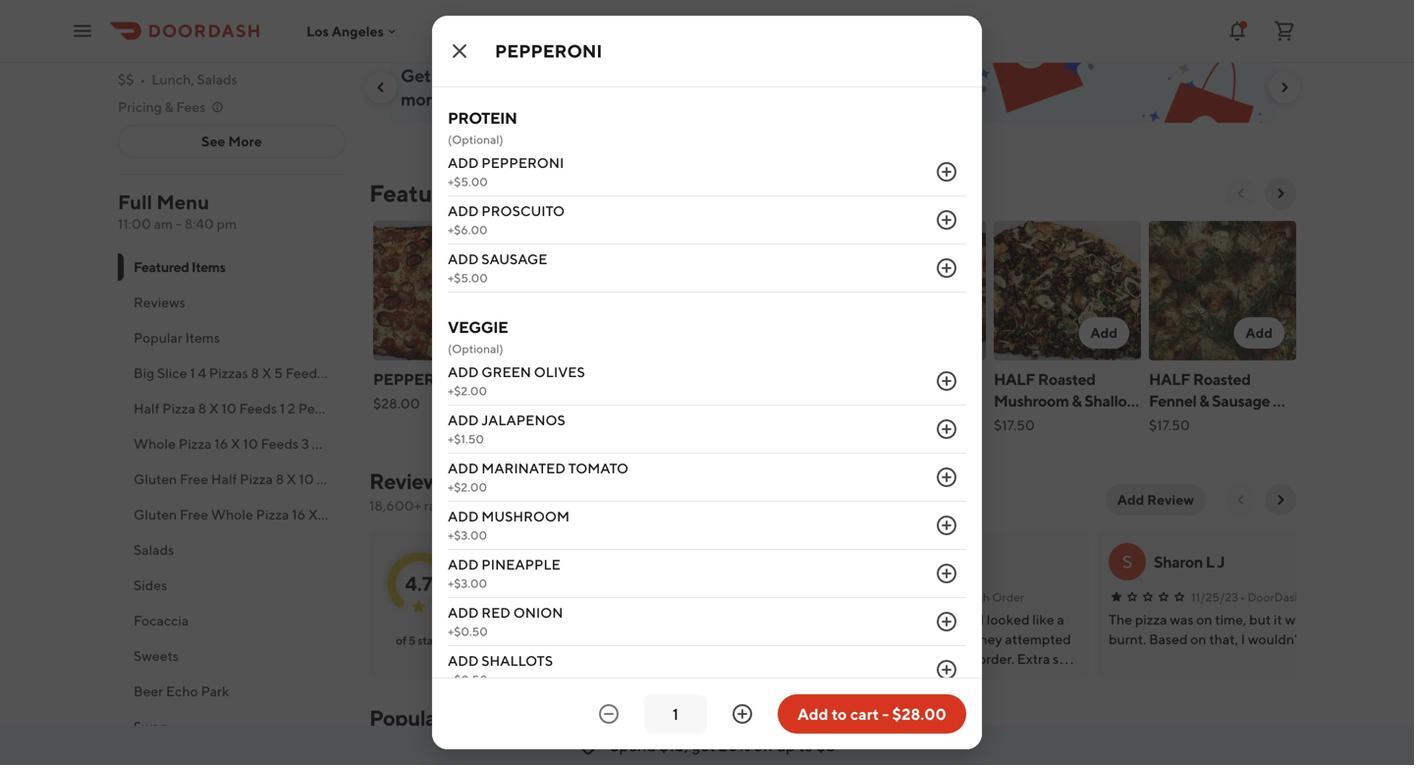 Task type: describe. For each thing, give the bounding box(es) containing it.
pepperoni for pepperoni $28.00
[[373, 370, 465, 389]]

+$0.50 inside add shallots +$0.50
[[448, 673, 488, 687]]

add for add green olives
[[448, 364, 479, 380]]

8:40 inside full menu 11:00 am - 8:40 pm
[[184, 216, 214, 232]]

decrease quantity by 1 image
[[597, 702, 621, 726]]

order
[[637, 65, 679, 86]]

goat
[[1149, 413, 1184, 432]]

pizza inside gluten free half pizza 8 x 10 feeds 1 2 people button
[[240, 471, 273, 487]]

1 left 'pepperoni $28.00'
[[326, 365, 331, 381]]

half for half pepperoni $14.50
[[529, 370, 570, 389]]

people down reviews link on the left bottom of the page
[[401, 506, 445, 523]]

0 items, open order cart image
[[1273, 19, 1297, 43]]

1 right slice
[[190, 365, 195, 381]]

marinated
[[482, 460, 566, 476]]

popular items button
[[118, 320, 346, 356]]

reviews 18,600+ ratings • 313 public reviews
[[369, 469, 590, 514]]

gluten free whole pizza 16 x 10 feeds 3 4 people
[[134, 506, 445, 523]]

increase quantity by 1 image for add sausage
[[935, 256, 959, 280]]

order for s
[[1304, 590, 1337, 604]]

people up whole pizza 16 x 10 feeds 3 4 people
[[298, 400, 343, 417]]

the formaggio (cheese pizza) button
[[835, 217, 990, 447]]

add to cart - $28.00
[[798, 705, 947, 724]]

add pepperoni +$5.00
[[448, 155, 564, 189]]

x right pizzas
[[262, 365, 271, 381]]

roasted mushroom and shallot
[[684, 370, 819, 432]]

on
[[576, 65, 596, 86]]

• right 11/27/23
[[929, 590, 934, 604]]

$15
[[701, 65, 729, 86]]

1 horizontal spatial 3
[[379, 506, 387, 523]]

salads inside button
[[134, 542, 174, 558]]

1 vertical spatial 2
[[365, 471, 373, 487]]

1 horizontal spatial whole
[[211, 506, 253, 523]]

x down the half pizza 8 x 10 feeds 1 2 people button
[[231, 436, 240, 452]]

pm
[[217, 216, 237, 232]]

increase quantity by 1 image for add pineapple
[[935, 562, 959, 585]]

items inside popular items the most commonly ordered items and dishes from this store
[[448, 705, 501, 731]]

2 horizontal spatial 8
[[276, 471, 284, 487]]

0 vertical spatial half
[[134, 400, 160, 417]]

store.
[[516, 88, 560, 110]]

& for half roasted fennel & sausage w/ goat cheese
[[1200, 391, 1210, 410]]

11/25/23
[[1192, 590, 1239, 604]]

add for add jalapenos
[[448, 412, 479, 428]]

reviews link
[[369, 469, 449, 494]]

half roasted mushroom & shallot pizza
[[994, 370, 1133, 432]]

1 horizontal spatial 20%
[[719, 736, 751, 755]]

(cheese
[[839, 391, 893, 410]]

add left review
[[1118, 492, 1145, 508]]

1 horizontal spatial 16
[[292, 506, 306, 523]]

add inside pepperoni dialog
[[798, 705, 829, 724]]

see
[[202, 133, 225, 149]]

proscuito
[[482, 203, 565, 219]]

x down pizzas
[[209, 400, 219, 417]]

focaccia
[[134, 612, 189, 629]]

5 inside button
[[274, 365, 283, 381]]

no for no maldon salt
[[481, 8, 504, 25]]

0 horizontal spatial 2
[[288, 400, 296, 417]]

protein (optional)
[[448, 109, 517, 146]]

add button for half roasted mushroom & shallot pizza
[[1079, 317, 1130, 349]]

add button for pepperoni
[[458, 317, 509, 349]]

add for pepperoni
[[470, 325, 497, 341]]

increase quantity by 1 image for add mushroom
[[935, 514, 959, 537]]

+$6.00
[[448, 223, 488, 237]]

feeds inside gluten free half pizza 8 x 10 feeds 1 2 people button
[[317, 471, 355, 487]]

and
[[587, 734, 610, 751]]

add for add marinated tomato
[[448, 460, 479, 476]]

doordash for s
[[1248, 590, 1302, 604]]

0 horizontal spatial of
[[396, 634, 406, 647]]

313
[[478, 498, 499, 514]]

e
[[577, 553, 587, 571]]

pricing & fees
[[118, 99, 206, 115]]

0 horizontal spatial featured
[[134, 259, 189, 275]]

half roasted fennel & sausage w/ goat cheese
[[1149, 370, 1292, 432]]

(optional) for protein
[[448, 133, 504, 146]]

gluten free half pizza 8 x 10 feeds 1 2 people button
[[118, 462, 420, 497]]

ago
[[607, 590, 627, 604]]

get 20% off (up to $5) on your order of $15 or more from this store.
[[401, 65, 748, 110]]

l
[[1206, 553, 1215, 571]]

diane
[[533, 553, 574, 571]]

sweets button
[[118, 639, 346, 674]]

roasted for sausage
[[1193, 370, 1251, 389]]

• doordash order for d
[[629, 590, 725, 604]]

cart
[[850, 705, 879, 724]]

increase quantity by 1 image for add jalapenos
[[935, 417, 959, 441]]

reviews for reviews 18,600+ ratings • 313 public reviews
[[369, 469, 449, 494]]

popular for popular items
[[134, 330, 182, 346]]

pricing & fees button
[[118, 97, 225, 117]]

swag
[[134, 719, 167, 735]]

2 vertical spatial to
[[799, 736, 814, 755]]

add for half roasted fennel & sausage w/ goat cheese
[[1246, 325, 1273, 341]]

get
[[401, 65, 431, 86]]

full menu 11:00 am - 8:40 pm
[[118, 191, 237, 232]]

get
[[692, 736, 716, 755]]

1 horizontal spatial off
[[754, 736, 774, 755]]

NO DRY OREGANO checkbox
[[448, 52, 466, 70]]

2 order from the left
[[992, 590, 1025, 604]]

6
[[571, 590, 578, 604]]

focaccia button
[[118, 603, 346, 639]]

add green olives +$2.00
[[448, 364, 585, 398]]

ratings
[[424, 498, 467, 514]]

veggie group
[[448, 316, 967, 743]]

items inside "popular items" button
[[185, 330, 220, 346]]

half for half roasted mushroom & shallot pizza
[[994, 370, 1036, 389]]

commonly
[[430, 734, 495, 751]]

1 vertical spatial 5
[[409, 634, 416, 647]]

gluten free whole pizza 16 x 10 feeds 3 4 people button
[[118, 497, 445, 532]]

close pepperoni image
[[448, 39, 472, 63]]

1 inside gluten free half pizza 8 x 10 feeds 1 2 people button
[[357, 471, 363, 487]]

half pepperoni image
[[529, 221, 676, 361]]

Current quantity is 1 number field
[[656, 703, 696, 725]]

protein group
[[448, 107, 967, 293]]

popular items the most commonly ordered items and dishes from this store
[[369, 705, 744, 751]]

public
[[502, 498, 541, 514]]

add review
[[1118, 492, 1195, 508]]

oregano
[[538, 53, 613, 69]]

angeles
[[332, 23, 384, 39]]

olives
[[534, 364, 585, 380]]

previous button of carousel image
[[1234, 186, 1250, 201]]

4 inside "gluten free whole pizza 16 x 10 feeds 3 4 people" button
[[390, 506, 398, 523]]

• doordash order for s
[[1241, 590, 1337, 604]]

1 horizontal spatial half
[[211, 471, 237, 487]]

1 vertical spatial next button of carousel image
[[1273, 186, 1289, 201]]

- inside "add to cart - $28.00" button
[[883, 705, 889, 724]]

+$5.00 for pepperoni
[[448, 175, 488, 189]]

feeds inside the half pizza 8 x 10 feeds 1 2 people button
[[239, 400, 277, 417]]

$$
[[118, 71, 134, 87]]

• right now
[[206, 16, 212, 32]]

slice
[[157, 365, 187, 381]]

formaggio
[[872, 370, 972, 389]]

add jalapenos +$1.50
[[448, 412, 566, 446]]

feeds inside "gluten free whole pizza 16 x 10 feeds 3 4 people" button
[[338, 506, 376, 523]]

10 down gluten free half pizza 8 x 10 feeds 1 2 people
[[321, 506, 336, 523]]

feeds inside big slice 1 4 pizzas 8 x 5 feeds 1 button
[[286, 365, 323, 381]]

more
[[401, 88, 441, 110]]

10 up gluten free whole pizza 16 x 10 feeds 3 4 people
[[299, 471, 314, 487]]

• inside reviews 18,600+ ratings • 313 public reviews
[[469, 498, 475, 514]]

increase quantity by 1 image for add proscuito
[[935, 208, 959, 232]]

up
[[777, 736, 796, 755]]

1 horizontal spatial 8:40
[[278, 16, 307, 32]]

spend
[[610, 736, 656, 755]]

pepperoni dialog
[[432, 0, 982, 750]]

add for add sausage
[[448, 251, 479, 267]]

onion
[[513, 605, 563, 621]]

whole pizza 16 x 10 feeds 3 4 people button
[[118, 426, 367, 462]]

swag button
[[118, 709, 346, 745]]

popular for popular items the most commonly ordered items and dishes from this store
[[369, 705, 444, 731]]

tomato
[[569, 460, 629, 476]]

featured inside heading
[[369, 179, 469, 207]]

pizzas
[[209, 365, 248, 381]]

this inside get 20% off (up to $5) on your order of $15 or more from this store.
[[484, 88, 513, 110]]

0 horizontal spatial 8
[[198, 400, 206, 417]]

pizza)
[[896, 391, 937, 410]]

• right ago
[[629, 590, 634, 604]]

d
[[500, 551, 514, 572]]

fees
[[176, 99, 206, 115]]

0 vertical spatial 3
[[301, 436, 309, 452]]

people up gluten free half pizza 8 x 10 feeds 1 2 people
[[323, 436, 367, 452]]

j
[[1218, 553, 1225, 571]]

open
[[136, 16, 171, 32]]

open menu image
[[71, 19, 94, 43]]

group inside pepperoni dialog
[[448, 0, 967, 83]]

pepperoni image
[[373, 221, 521, 361]]

stars
[[418, 634, 442, 647]]

add shallots +$0.50
[[448, 653, 553, 687]]

pineapple
[[482, 557, 561, 573]]

shallot
[[684, 413, 754, 432]]

echo
[[166, 683, 198, 699]]

whole pizza 16 x 10 feeds 3 4 people
[[134, 436, 367, 452]]

x down gluten free half pizza 8 x 10 feeds 1 2 people
[[308, 506, 318, 523]]

sausage
[[1212, 391, 1270, 410]]

add red onion +$0.50
[[448, 605, 563, 639]]

1 inside the half pizza 8 x 10 feeds 1 2 people button
[[280, 400, 285, 417]]

doordash for d
[[636, 590, 690, 604]]

+$3.00 for mushroom
[[448, 529, 487, 542]]



Task type: locate. For each thing, give the bounding box(es) containing it.
pepperoni for pepperoni
[[495, 40, 603, 61]]

half pizza 8 x 10 feeds 1 2 people button
[[118, 391, 346, 426]]

2 +$0.50 from the top
[[448, 673, 488, 687]]

• doordash order
[[629, 590, 725, 604], [929, 590, 1025, 604], [1241, 590, 1337, 604]]

pizza inside "gluten free whole pizza 16 x 10 feeds 3 4 people" button
[[256, 506, 289, 523]]

reviews up the 18,600+
[[369, 469, 449, 494]]

1 vertical spatial +$0.50
[[448, 673, 488, 687]]

dry
[[507, 53, 535, 69]]

4.7
[[118, 44, 137, 60], [405, 572, 433, 595]]

spend $15, get 20% off up to $5
[[610, 736, 836, 755]]

$17.50 down the fennel
[[1149, 417, 1190, 433]]

popular up most
[[369, 705, 444, 731]]

reviews up popular items
[[134, 294, 186, 310]]

4 inside big slice 1 4 pizzas 8 x 5 feeds 1 button
[[198, 365, 206, 381]]

increase quantity by 1 image
[[935, 256, 959, 280], [935, 562, 959, 585], [935, 610, 959, 634], [935, 658, 959, 682]]

items inside featured items heading
[[473, 179, 534, 207]]

add left shallots
[[448, 653, 479, 669]]

items
[[473, 179, 534, 207], [192, 259, 226, 275], [185, 330, 220, 346], [448, 705, 501, 731]]

full
[[118, 191, 152, 214]]

1 vertical spatial 4
[[312, 436, 320, 452]]

salads up fees
[[197, 71, 238, 87]]

4 add from the top
[[448, 364, 479, 380]]

+$3.00 down '313'
[[448, 529, 487, 542]]

+$2.00 for green
[[448, 384, 487, 398]]

0 vertical spatial (optional)
[[448, 133, 504, 146]]

0 vertical spatial free
[[180, 471, 208, 487]]

1 +$0.50 from the top
[[448, 625, 488, 639]]

free for whole
[[180, 506, 208, 523]]

1 add from the top
[[448, 155, 479, 171]]

+$5.00 up +$6.00
[[448, 175, 488, 189]]

& up cheese
[[1200, 391, 1210, 410]]

16 down the half pizza 8 x 10 feeds 1 2 people button
[[214, 436, 228, 452]]

beer echo park button
[[118, 674, 346, 709]]

people up the 18,600+
[[376, 471, 420, 487]]

add button for half roasted fennel & sausage w/ goat cheese
[[1234, 317, 1285, 349]]

20% right get at the bottom of the page
[[719, 736, 751, 755]]

3 doordash from the left
[[1248, 590, 1302, 604]]

2 horizontal spatial • doordash order
[[1241, 590, 1337, 604]]

+$3.00 for pineapple
[[448, 577, 487, 590]]

add inside "add marinated tomato +$2.00"
[[448, 460, 479, 476]]

half for half roasted fennel & sausage w/ goat cheese
[[1149, 370, 1191, 389]]

add inside add jalapenos +$1.50
[[448, 412, 479, 428]]

2 gluten from the top
[[134, 506, 177, 523]]

more
[[228, 133, 262, 149]]

1 horizontal spatial 4
[[312, 436, 320, 452]]

1 horizontal spatial 4.7
[[405, 572, 433, 595]]

0 vertical spatial 4.7
[[118, 44, 137, 60]]

add for add red onion
[[448, 605, 479, 621]]

6 add from the top
[[448, 460, 479, 476]]

notification bell image
[[1226, 19, 1250, 43]]

+$5.00 for sausage
[[448, 271, 488, 285]]

0 vertical spatial 8:40
[[278, 16, 307, 32]]

1 horizontal spatial • doordash order
[[929, 590, 1025, 604]]

days
[[580, 590, 605, 604]]

group containing no maldon salt
[[448, 0, 967, 83]]

3 half from the left
[[1149, 370, 1191, 389]]

increase quantity by 1 image for add shallots
[[935, 658, 959, 682]]

+$5.00 inside add pepperoni +$5.00
[[448, 175, 488, 189]]

0 vertical spatial +$3.00
[[448, 529, 487, 542]]

0 horizontal spatial off
[[473, 65, 495, 86]]

0 horizontal spatial 5
[[274, 365, 283, 381]]

half down big on the top of page
[[134, 400, 160, 417]]

roasted
[[1038, 370, 1096, 389], [1193, 370, 1251, 389]]

2 doordash from the left
[[936, 590, 990, 604]]

0 vertical spatial from
[[444, 88, 481, 110]]

3 • doordash order from the left
[[1241, 590, 1337, 604]]

this inside popular items the most commonly ordered items and dishes from this store
[[688, 734, 710, 751]]

& inside half roasted fennel & sausage w/ goat cheese
[[1200, 391, 1210, 410]]

salads up sides
[[134, 542, 174, 558]]

0 horizontal spatial half
[[529, 370, 570, 389]]

roasted inside half roasted fennel & sausage w/ goat cheese
[[1193, 370, 1251, 389]]

the formaggio (cheese pizza)
[[839, 370, 972, 410]]

add inside add shallots +$0.50
[[448, 653, 479, 669]]

4 increase quantity by 1 image from the top
[[935, 658, 959, 682]]

1 horizontal spatial add button
[[1079, 317, 1130, 349]]

add for add pepperoni
[[448, 155, 479, 171]]

popular items
[[134, 330, 220, 346]]

& inside half roasted mushroom & shallot pizza
[[1072, 391, 1082, 410]]

+$2.00 inside add green olives +$2.00
[[448, 384, 487, 398]]

pizza down mushroom
[[994, 413, 1031, 432]]

closes
[[218, 16, 260, 32]]

1 vertical spatial (optional)
[[448, 342, 504, 356]]

roasted mushroom and shallot image
[[684, 221, 831, 361]]

add down +$1.50
[[448, 460, 479, 476]]

pepperoni up $5)
[[495, 40, 603, 61]]

add sausage +$5.00
[[448, 251, 548, 285]]

(optional)
[[448, 133, 504, 146], [448, 342, 504, 356]]

0 vertical spatial 4
[[198, 365, 206, 381]]

pizza inside whole pizza 16 x 10 feeds 3 4 people button
[[179, 436, 212, 452]]

0 horizontal spatial 8:40
[[184, 216, 214, 232]]

2 +$3.00 from the top
[[448, 577, 487, 590]]

from
[[444, 88, 481, 110], [655, 734, 685, 751]]

featured items
[[369, 179, 534, 207], [134, 259, 226, 275]]

no right "no maldon salt" option
[[481, 8, 504, 25]]

2 (optional) from the top
[[448, 342, 504, 356]]

reviews inside button
[[134, 294, 186, 310]]

(optional) for veggie
[[448, 342, 504, 356]]

• doordash order right the 11/25/23
[[1241, 590, 1337, 604]]

+$5.00 down +$6.00
[[448, 271, 488, 285]]

pepperoni inside add pepperoni +$5.00
[[482, 155, 564, 171]]

1 gluten from the top
[[134, 471, 177, 487]]

18,600+
[[369, 498, 421, 514]]

& left fees
[[165, 99, 174, 115]]

review
[[1148, 492, 1195, 508]]

& left shallot
[[1072, 391, 1082, 410]]

this down (up
[[484, 88, 513, 110]]

whole up the salads button
[[211, 506, 253, 523]]

from inside popular items the most commonly ordered items and dishes from this store
[[655, 734, 685, 751]]

1 horizontal spatial $17.50
[[1149, 417, 1190, 433]]

jalapenos
[[482, 412, 566, 428]]

1 horizontal spatial this
[[688, 734, 710, 751]]

add for add pineapple
[[448, 557, 479, 573]]

this
[[484, 88, 513, 110], [688, 734, 710, 751]]

add inside add pineapple +$3.00
[[448, 557, 479, 573]]

1 horizontal spatial &
[[1072, 391, 1082, 410]]

+$2.00 for marinated
[[448, 480, 487, 494]]

1 horizontal spatial salads
[[197, 71, 238, 87]]

gluten inside gluten free half pizza 8 x 10 feeds 1 2 people button
[[134, 471, 177, 487]]

or
[[732, 65, 748, 86]]

1 vertical spatial no
[[481, 53, 504, 69]]

reviews for reviews
[[134, 294, 186, 310]]

2 +$2.00 from the top
[[448, 480, 487, 494]]

popular
[[134, 330, 182, 346], [369, 705, 444, 731]]

0 horizontal spatial whole
[[134, 436, 176, 452]]

16 down gluten free half pizza 8 x 10 feeds 1 2 people
[[292, 506, 306, 523]]

0 vertical spatial to
[[527, 65, 544, 86]]

featured items down am
[[134, 259, 226, 275]]

0 horizontal spatial reviews
[[134, 294, 186, 310]]

0 vertical spatial this
[[484, 88, 513, 110]]

0 vertical spatial $28.00
[[373, 395, 420, 412]]

pm
[[310, 16, 332, 32]]

1 +$2.00 from the top
[[448, 384, 487, 398]]

- inside full menu 11:00 am - 8:40 pm
[[176, 216, 182, 232]]

mushroom
[[994, 391, 1069, 410]]

0 horizontal spatial 20%
[[434, 65, 470, 86]]

feeds inside whole pizza 16 x 10 feeds 3 4 people button
[[261, 436, 299, 452]]

1 (optional) from the top
[[448, 133, 504, 146]]

0 horizontal spatial half
[[134, 400, 160, 417]]

+$1.50
[[448, 432, 484, 446]]

park
[[201, 683, 229, 699]]

popular up big on the top of page
[[134, 330, 182, 346]]

gluten free half pizza 8 x 10 feeds 1 2 people
[[134, 471, 420, 487]]

increase quantity by 1 image for add green olives
[[935, 369, 959, 393]]

pricing
[[118, 99, 162, 115]]

0 horizontal spatial add button
[[458, 317, 509, 349]]

add left public
[[448, 508, 479, 525]]

$14.50
[[529, 395, 572, 412]]

0 vertical spatial gluten
[[134, 471, 177, 487]]

reviews inside reviews 18,600+ ratings • 313 public reviews
[[369, 469, 449, 494]]

gluten for gluten free whole pizza 16 x 10 feeds 3 4 people
[[134, 506, 177, 523]]

featured items heading
[[369, 178, 534, 209]]

pizza inside half roasted mushroom & shallot pizza
[[994, 413, 1031, 432]]

• doordash order right 11/27/23
[[929, 590, 1025, 604]]

add mushroom +$3.00
[[448, 508, 570, 542]]

$28.00 inside 'pepperoni $28.00'
[[373, 395, 420, 412]]

to
[[527, 65, 544, 86], [832, 705, 847, 724], [799, 736, 814, 755]]

0 horizontal spatial 4.7
[[118, 44, 137, 60]]

to inside button
[[832, 705, 847, 724]]

20% inside get 20% off (up to $5) on your order of $15 or more from this store.
[[434, 65, 470, 86]]

2 no from the top
[[481, 53, 504, 69]]

0 vertical spatial featured
[[369, 179, 469, 207]]

add inside add sausage +$5.00
[[448, 251, 479, 267]]

add up green at the left
[[470, 325, 497, 341]]

2 vertical spatial pepperoni
[[373, 370, 465, 389]]

2 $17.50 from the left
[[1149, 417, 1190, 433]]

10 down half pizza 8 x 10 feeds 1 2 people
[[243, 436, 258, 452]]

0 vertical spatial whole
[[134, 436, 176, 452]]

1 vertical spatial +$2.00
[[448, 480, 487, 494]]

half inside half roasted fennel & sausage w/ goat cheese
[[1149, 370, 1191, 389]]

+$3.00 up the red
[[448, 577, 487, 590]]

s
[[1123, 551, 1133, 572]]

1 vertical spatial +$3.00
[[448, 577, 487, 590]]

sides button
[[118, 568, 346, 603]]

1 vertical spatial 3
[[379, 506, 387, 523]]

1 horizontal spatial 8
[[251, 365, 259, 381]]

add up +$1.50
[[448, 412, 479, 428]]

w/
[[1273, 391, 1292, 410]]

3 add button from the left
[[1234, 317, 1285, 349]]

of inside get 20% off (up to $5) on your order of $15 or more from this store.
[[682, 65, 698, 86]]

items up +$6.00
[[473, 179, 534, 207]]

+$2.00 down green at the left
[[448, 384, 487, 398]]

add button up sausage
[[1234, 317, 1285, 349]]

0 horizontal spatial doordash
[[636, 590, 690, 604]]

gluten up sides
[[134, 506, 177, 523]]

+$3.00 inside add pineapple +$3.00
[[448, 577, 487, 590]]

roasted up mushroom
[[1038, 370, 1096, 389]]

(up
[[498, 65, 524, 86]]

(optional) inside veggie (optional)
[[448, 342, 504, 356]]

big
[[134, 365, 154, 381]]

5 add from the top
[[448, 412, 479, 428]]

add inside add pepperoni +$5.00
[[448, 155, 479, 171]]

$17.50 for half roasted fennel & sausage w/ goat cheese
[[1149, 417, 1190, 433]]

(optional) down protein
[[448, 133, 504, 146]]

whole down big on the top of page
[[134, 436, 176, 452]]

0 horizontal spatial 3
[[301, 436, 309, 452]]

roasted
[[684, 370, 757, 389]]

roasted up sausage
[[1193, 370, 1251, 389]]

0 horizontal spatial 16
[[214, 436, 228, 452]]

0 horizontal spatial roasted
[[1038, 370, 1096, 389]]

1 increase quantity by 1 image from the top
[[935, 256, 959, 280]]

see more button
[[119, 126, 345, 157]]

add inside add green olives +$2.00
[[448, 364, 479, 380]]

add up shallot
[[1091, 325, 1118, 341]]

feeds
[[286, 365, 323, 381], [239, 400, 277, 417], [261, 436, 299, 452], [317, 471, 355, 487], [338, 506, 376, 523]]

reviews button
[[118, 285, 346, 320]]

off left (up
[[473, 65, 495, 86]]

1 vertical spatial off
[[754, 736, 774, 755]]

0 vertical spatial reviews
[[134, 294, 186, 310]]

salads button
[[118, 532, 346, 568]]

+$0.50 down shallots
[[448, 673, 488, 687]]

& for half roasted mushroom & shallot pizza
[[1072, 391, 1082, 410]]

0 horizontal spatial featured items
[[134, 259, 226, 275]]

1 vertical spatial featured items
[[134, 259, 226, 275]]

order for d
[[693, 590, 725, 604]]

1 vertical spatial this
[[688, 734, 710, 751]]

$17.50 for half roasted mushroom & shallot pizza
[[994, 417, 1035, 433]]

1 horizontal spatial order
[[992, 590, 1025, 604]]

3 up gluten free half pizza 8 x 10 feeds 1 2 people
[[301, 436, 309, 452]]

8:40 down menu
[[184, 216, 214, 232]]

1 horizontal spatial of
[[682, 65, 698, 86]]

8:40
[[278, 16, 307, 32], [184, 216, 214, 232]]

0 vertical spatial 16
[[214, 436, 228, 452]]

0 horizontal spatial order
[[693, 590, 725, 604]]

1 no from the top
[[481, 8, 504, 25]]

off inside get 20% off (up to $5) on your order of $15 or more from this store.
[[473, 65, 495, 86]]

increase quantity by 1 image inside protein group
[[935, 256, 959, 280]]

next image
[[1273, 492, 1289, 508]]

1 horizontal spatial popular
[[369, 705, 444, 731]]

1 horizontal spatial -
[[883, 705, 889, 724]]

gluten inside "gluten free whole pizza 16 x 10 feeds 3 4 people" button
[[134, 506, 177, 523]]

sides
[[134, 577, 167, 593]]

1 vertical spatial of
[[396, 634, 406, 647]]

veggie
[[448, 318, 508, 336]]

1 order from the left
[[693, 590, 725, 604]]

2 free from the top
[[180, 506, 208, 523]]

• right the 11/25/23
[[1241, 590, 1246, 604]]

2 increase quantity by 1 image from the top
[[935, 562, 959, 585]]

to inside get 20% off (up to $5) on your order of $15 or more from this store.
[[527, 65, 544, 86]]

- right cart at the bottom
[[883, 705, 889, 724]]

0 vertical spatial next button of carousel image
[[1277, 80, 1293, 95]]

add down veggie (optional)
[[448, 364, 479, 380]]

roasted for shallot
[[1038, 370, 1096, 389]]

add pineapple +$3.00
[[448, 557, 561, 590]]

1 vertical spatial from
[[655, 734, 685, 751]]

x
[[262, 365, 271, 381], [209, 400, 219, 417], [231, 436, 240, 452], [287, 471, 296, 487], [308, 506, 318, 523]]

+$5.00 inside add sausage +$5.00
[[448, 271, 488, 285]]

previous image
[[1234, 492, 1250, 508]]

0 horizontal spatial 4
[[198, 365, 206, 381]]

+$2.00 inside "add marinated tomato +$2.00"
[[448, 480, 487, 494]]

2 roasted from the left
[[1193, 370, 1251, 389]]

7 add from the top
[[448, 508, 479, 525]]

1 vertical spatial gluten
[[134, 506, 177, 523]]

& inside button
[[165, 99, 174, 115]]

1 +$3.00 from the top
[[448, 529, 487, 542]]

3 increase quantity by 1 image from the top
[[935, 610, 959, 634]]

doordash right the 11/25/23
[[1248, 590, 1302, 604]]

+$0.50 inside "add red onion +$0.50"
[[448, 625, 488, 639]]

+$3.00 inside add mushroom +$3.00
[[448, 529, 487, 542]]

2 horizontal spatial to
[[832, 705, 847, 724]]

next button of carousel image
[[1277, 80, 1293, 95], [1273, 186, 1289, 201]]

2 vertical spatial 8
[[276, 471, 284, 487]]

no for no dry oregano
[[481, 53, 504, 69]]

shallot
[[1085, 391, 1133, 410]]

half
[[529, 370, 570, 389], [994, 370, 1036, 389], [1149, 370, 1191, 389]]

gluten
[[134, 471, 177, 487], [134, 506, 177, 523]]

add for add shallots
[[448, 653, 479, 669]]

8 add from the top
[[448, 557, 479, 573]]

featured items up +$6.00
[[369, 179, 534, 207]]

1 roasted from the left
[[1038, 370, 1096, 389]]

1 horizontal spatial doordash
[[936, 590, 990, 604]]

half roasted mushroom & shallot pizza image
[[994, 221, 1141, 361]]

add for half roasted mushroom & shallot pizza
[[1091, 325, 1118, 341]]

1 vertical spatial reviews
[[369, 469, 449, 494]]

1 $17.50 from the left
[[994, 417, 1035, 433]]

1 vertical spatial pepperoni
[[482, 155, 564, 171]]

half inside half roasted mushroom & shallot pizza
[[994, 370, 1036, 389]]

0 horizontal spatial popular
[[134, 330, 182, 346]]

0 vertical spatial +$2.00
[[448, 384, 487, 398]]

0 horizontal spatial $17.50
[[994, 417, 1035, 433]]

roasted inside half roasted mushroom & shallot pizza
[[1038, 370, 1096, 389]]

0 vertical spatial featured items
[[369, 179, 534, 207]]

5 left 'stars'
[[409, 634, 416, 647]]

increase quantity by 1 image for add red onion
[[935, 610, 959, 634]]

pepperoni $28.00
[[373, 370, 465, 412]]

1 vertical spatial 16
[[292, 506, 306, 523]]

pizza inside the half pizza 8 x 10 feeds 1 2 people button
[[162, 400, 195, 417]]

1 half from the left
[[529, 370, 570, 389]]

1 add button from the left
[[458, 317, 509, 349]]

beer
[[134, 683, 163, 699]]

featured up +$6.00
[[369, 179, 469, 207]]

+$2.00 up '313'
[[448, 480, 487, 494]]

1 vertical spatial salads
[[134, 542, 174, 558]]

2 • doordash order from the left
[[929, 590, 1025, 604]]

$28.00
[[373, 395, 420, 412], [893, 705, 947, 724]]

4.7 up of 5 stars
[[405, 572, 433, 595]]

add button up shallot
[[1079, 317, 1130, 349]]

2 add from the top
[[448, 203, 479, 219]]

half roasted fennel & sausage w/ goat cheese image
[[1149, 221, 1297, 361]]

+$0.50 down the red
[[448, 625, 488, 639]]

items up reviews button
[[192, 259, 226, 275]]

1 free from the top
[[180, 471, 208, 487]]

1 horizontal spatial roasted
[[1193, 370, 1251, 389]]

mushroom inside roasted mushroom and shallot
[[684, 391, 782, 410]]

1 doordash from the left
[[636, 590, 690, 604]]

0 vertical spatial pepperoni
[[495, 40, 603, 61]]

diane e
[[533, 553, 587, 571]]

2 add button from the left
[[1079, 317, 1130, 349]]

off left up
[[754, 736, 774, 755]]

NO MALDON SALT checkbox
[[448, 8, 466, 26]]

feeds up gluten free half pizza 8 x 10 feeds 1 2 people
[[261, 436, 299, 452]]

1 • doordash order from the left
[[629, 590, 725, 604]]

(optional) inside protein (optional)
[[448, 133, 504, 146]]

doordash
[[636, 590, 690, 604], [936, 590, 990, 604], [1248, 590, 1302, 604]]

featured down am
[[134, 259, 189, 275]]

2 vertical spatial 4
[[390, 506, 398, 523]]

los angeles
[[306, 23, 384, 39]]

x up gluten free whole pizza 16 x 10 feeds 3 4 people
[[287, 471, 296, 487]]

• closes at 8:40 pm
[[206, 16, 332, 32]]

pepperoni up proscuito
[[482, 155, 564, 171]]

the formaggio (cheese pizza) image
[[839, 221, 986, 361]]

8:40 right "at"
[[278, 16, 307, 32]]

0 horizontal spatial mushroom
[[482, 508, 570, 525]]

doordash right ago
[[636, 590, 690, 604]]

1 +$5.00 from the top
[[448, 175, 488, 189]]

to up store.
[[527, 65, 544, 86]]

mushroom down roasted
[[684, 391, 782, 410]]

from inside get 20% off (up to $5) on your order of $15 or more from this store.
[[444, 88, 481, 110]]

4 up gluten free half pizza 8 x 10 feeds 1 2 people
[[312, 436, 320, 452]]

am
[[154, 216, 173, 232]]

feeds down reviews link on the left bottom of the page
[[338, 506, 376, 523]]

previous button of carousel image
[[373, 80, 389, 95]]

10 add from the top
[[448, 653, 479, 669]]

big slice 1 4 pizzas 8 x 5 feeds 1 button
[[118, 356, 346, 391]]

0 horizontal spatial • doordash order
[[629, 590, 725, 604]]

1 vertical spatial 4.7
[[405, 572, 433, 595]]

add inside add proscuito +$6.00
[[448, 203, 479, 219]]

increase quantity by 1 image for add pepperoni
[[935, 160, 959, 184]]

0 horizontal spatial to
[[527, 65, 544, 86]]

2 half from the left
[[994, 370, 1036, 389]]

1 horizontal spatial 2
[[365, 471, 373, 487]]

the
[[839, 370, 870, 389]]

1 left reviews link on the left bottom of the page
[[357, 471, 363, 487]]

add left d
[[448, 557, 479, 573]]

mushroom inside add mushroom +$3.00
[[482, 508, 570, 525]]

mushroom for roasted
[[684, 391, 782, 410]]

free down whole pizza 16 x 10 feeds 3 4 people button
[[180, 471, 208, 487]]

3 order from the left
[[1304, 590, 1337, 604]]

1 horizontal spatial featured items
[[369, 179, 534, 207]]

0 vertical spatial +$5.00
[[448, 175, 488, 189]]

add for add mushroom
[[448, 508, 479, 525]]

8 right pizzas
[[251, 365, 259, 381]]

2 +$5.00 from the top
[[448, 271, 488, 285]]

5 right pizzas
[[274, 365, 283, 381]]

$5)
[[547, 65, 573, 86]]

of left 'stars'
[[396, 634, 406, 647]]

0 vertical spatial 2
[[288, 400, 296, 417]]

add for add proscuito
[[448, 203, 479, 219]]

1 vertical spatial popular
[[369, 705, 444, 731]]

free for half
[[180, 471, 208, 487]]

feeds up half pizza 8 x 10 feeds 1 2 people
[[286, 365, 323, 381]]

8 up "gluten free whole pizza 16 x 10 feeds 3 4 people" button
[[276, 471, 284, 487]]

$17.50 down mushroom
[[994, 417, 1035, 433]]

1 up whole pizza 16 x 10 feeds 3 4 people
[[280, 400, 285, 417]]

the
[[369, 734, 393, 751]]

add inside "add red onion +$0.50"
[[448, 605, 479, 621]]

add inside add mushroom +$3.00
[[448, 508, 479, 525]]

1 horizontal spatial from
[[655, 734, 685, 751]]

3 add from the top
[[448, 251, 479, 267]]

• right the $$
[[140, 71, 146, 87]]

beer echo park
[[134, 683, 229, 699]]

half inside half pepperoni $14.50
[[529, 370, 570, 389]]

sharon
[[1154, 553, 1203, 571]]

4 inside whole pizza 16 x 10 feeds 3 4 people button
[[312, 436, 320, 452]]

increase quantity by 1 image for add marinated tomato
[[935, 466, 959, 489]]

pizza down slice
[[162, 400, 195, 417]]

1 horizontal spatial reviews
[[369, 469, 449, 494]]

gluten for gluten free half pizza 8 x 10 feeds 1 2 people
[[134, 471, 177, 487]]

pizza down gluten free half pizza 8 x 10 feeds 1 2 people button
[[256, 506, 289, 523]]

0 horizontal spatial salads
[[134, 542, 174, 558]]

ordered
[[498, 734, 547, 751]]

increase quantity by 1 image
[[935, 160, 959, 184], [935, 208, 959, 232], [935, 369, 959, 393], [935, 417, 959, 441], [935, 466, 959, 489], [935, 514, 959, 537], [731, 702, 754, 726]]

add up featured items heading
[[448, 155, 479, 171]]

this left store
[[688, 734, 710, 751]]

group
[[448, 0, 967, 83]]

0 vertical spatial popular
[[134, 330, 182, 346]]

roasted mushroom and shallot button
[[680, 217, 835, 447]]

add button up green at the left
[[458, 317, 509, 349]]

1 vertical spatial 8
[[198, 400, 206, 417]]

popular inside popular items the most commonly ordered items and dishes from this store
[[369, 705, 444, 731]]

9 add from the top
[[448, 605, 479, 621]]

• doordash order right ago
[[629, 590, 725, 604]]

1 vertical spatial 20%
[[719, 736, 751, 755]]

2 up whole pizza 16 x 10 feeds 3 4 people
[[288, 400, 296, 417]]

featured
[[369, 179, 469, 207], [134, 259, 189, 275]]

no maldon salt
[[481, 8, 607, 25]]

mushroom for add
[[482, 508, 570, 525]]

10 down big slice 1 4 pizzas 8 x 5 feeds 1 button
[[221, 400, 237, 417]]

half up the fennel
[[1149, 370, 1191, 389]]

pepperoni down veggie (optional)
[[373, 370, 465, 389]]

4.7 up the $$
[[118, 44, 137, 60]]

• left '313'
[[469, 498, 475, 514]]

20% down close pepperoni image
[[434, 65, 470, 86]]

lunch,
[[152, 71, 194, 87]]

no
[[481, 8, 504, 25], [481, 53, 504, 69]]

$28.00 inside "add to cart - $28.00" button
[[893, 705, 947, 724]]

popular inside "popular items" button
[[134, 330, 182, 346]]



Task type: vqa. For each thing, say whether or not it's contained in the screenshot.
ADD SHALLOTS's Increase quantity by 1 icon
yes



